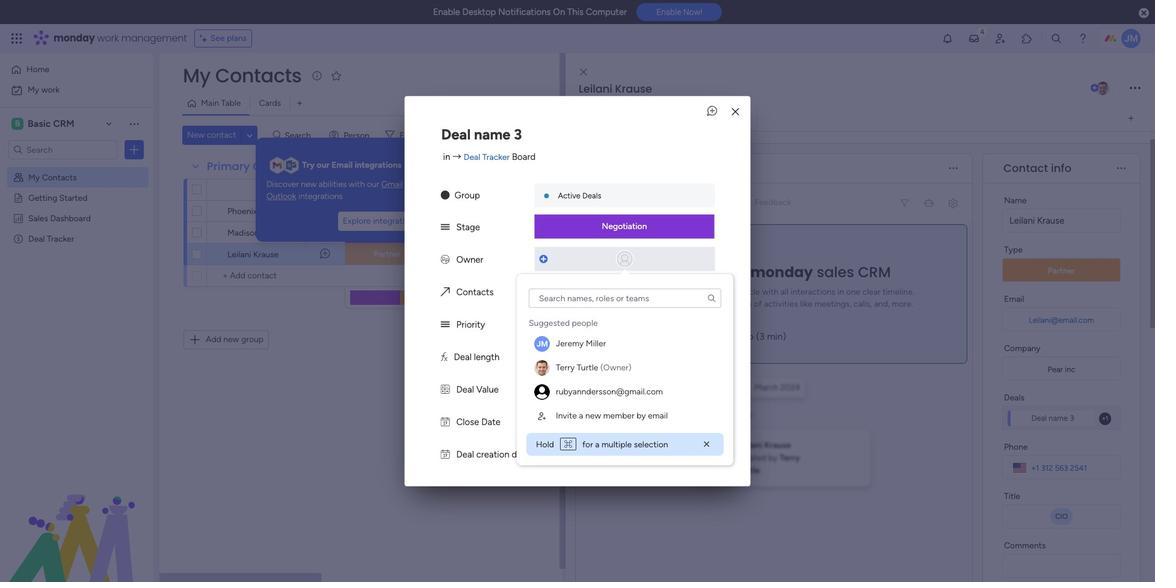 Task type: describe. For each thing, give the bounding box(es) containing it.
hide button
[[487, 126, 531, 145]]

0 vertical spatial leilani@email.com link
[[448, 250, 518, 259]]

close
[[456, 416, 479, 427]]

this
[[648, 262, 674, 282]]

help
[[1104, 552, 1126, 564]]

people
[[572, 318, 598, 328]]

email for email leilani@email.com
[[1004, 294, 1024, 304]]

integrations inside button
[[373, 216, 418, 226]]

with inside discover new abilities with our gmail & outlook integrations
[[349, 179, 365, 189]]

workspace selection element
[[11, 117, 76, 131]]

2 customer from the top
[[369, 227, 406, 238]]

feb 10
[[613, 449, 636, 458]]

my work option
[[7, 81, 146, 100]]

notifications
[[498, 7, 551, 17]]

primary
[[207, 159, 250, 174]]

track
[[617, 287, 636, 297]]

started
[[59, 193, 87, 203]]

madison@email.com link
[[444, 228, 522, 237]]

log
[[734, 113, 748, 124]]

⌘
[[564, 440, 572, 450]]

deal right 'dapulse numbers column' image
[[456, 384, 474, 395]]

work for monday
[[97, 31, 119, 45]]

rubyanndersson@gmail.com
[[556, 387, 663, 397]]

email
[[648, 411, 668, 421]]

01:02
[[717, 411, 738, 421]]

dapulse addbtn image
[[539, 255, 547, 262]]

person
[[344, 130, 369, 140]]

2 vertical spatial in
[[837, 287, 844, 297]]

deals inside deal name 3 dialog
[[582, 191, 601, 200]]

explore integrations
[[343, 216, 418, 226]]

receive
[[633, 299, 660, 309]]

crm inside 'workspace selection' element
[[53, 118, 74, 129]]

invite members image
[[994, 32, 1006, 45]]

contact for contact
[[260, 184, 291, 194]]

my up the main
[[183, 62, 210, 89]]

plans
[[227, 33, 247, 43]]

monday marketplace image
[[1021, 32, 1033, 45]]

close image inside dialog
[[701, 439, 713, 451]]

My Contacts field
[[180, 62, 305, 89]]

hold
[[536, 440, 556, 450]]

deal length
[[454, 351, 500, 362]]

a for for
[[595, 440, 599, 450]]

activity log
[[702, 113, 748, 124]]

try for try for free
[[605, 331, 618, 342]]

312
[[1041, 464, 1053, 473]]

leilani inside 'leilani krause created by'
[[737, 440, 762, 451]]

main table button
[[182, 94, 250, 113]]

1 horizontal spatial deals
[[1004, 393, 1025, 403]]

outlook button
[[267, 190, 296, 202]]

computer
[[586, 7, 627, 17]]

basic crm
[[28, 118, 74, 129]]

phoenix levy
[[227, 206, 277, 217]]

my inside list box
[[28, 172, 40, 182]]

deal creation date
[[456, 449, 530, 460]]

a for invite
[[579, 411, 583, 421]]

jeremy miller
[[556, 339, 606, 349]]

1 vertical spatial leilani@email.com link
[[1026, 316, 1097, 325]]

clear
[[862, 287, 881, 297]]

sort button
[[441, 126, 483, 145]]

select product image
[[11, 32, 23, 45]]

pear inc
[[1048, 365, 1075, 374]]

new inside tree grid
[[585, 411, 601, 421]]

company inside 'field'
[[560, 184, 597, 195]]

leilani krause created by
[[737, 440, 791, 463]]

turtle for terry turtle (owner)
[[577, 363, 598, 373]]

0 horizontal spatial partner
[[374, 249, 401, 259]]

1 vertical spatial type
[[1004, 245, 1023, 255]]

search everything image
[[1050, 32, 1062, 45]]

deal up phone +1 312 563 2541
[[1031, 414, 1047, 423]]

1 horizontal spatial add view image
[[1129, 114, 1133, 123]]

close date
[[456, 416, 500, 427]]

terry for terry turtle
[[780, 453, 800, 463]]

2 horizontal spatial close image
[[732, 107, 739, 116]]

active deals
[[558, 191, 601, 200]]

deal left creation
[[456, 449, 474, 460]]

deal down sales
[[28, 233, 45, 244]]

leilani inside field
[[579, 81, 612, 96]]

deal value
[[456, 384, 499, 395]]

terry for terry turtle (owner)
[[556, 363, 575, 373]]

contact info
[[1003, 161, 1072, 176]]

0 vertical spatial our
[[317, 160, 330, 170]]

info
[[1051, 161, 1072, 176]]

timeline.
[[883, 287, 914, 297]]

1 horizontal spatial my contacts
[[183, 62, 302, 89]]

show board description image
[[310, 70, 324, 82]]

terry turtle image
[[1095, 81, 1111, 96]]

v2 status image for stage
[[441, 222, 450, 232]]

type inside field
[[378, 184, 397, 195]]

0 vertical spatial close image
[[580, 68, 587, 77]]

leilani@email.com inside email leilani@email.com
[[1029, 316, 1094, 325]]

0 vertical spatial add view image
[[297, 99, 302, 108]]

jeremy
[[556, 339, 584, 349]]

[object object] element containing terry turtle
[[529, 356, 721, 380]]

main table
[[201, 98, 241, 108]]

enable for enable desktop notifications on this computer
[[433, 7, 460, 17]]

table
[[221, 98, 241, 108]]

Primary Contacts field
[[204, 159, 306, 174]]

update feed image
[[968, 32, 980, 45]]

inc
[[1065, 365, 1075, 374]]

v2 multiple person column image
[[441, 254, 450, 265]]

alert inside dialog
[[526, 433, 724, 456]]

main
[[201, 98, 219, 108]]

invite
[[556, 411, 577, 421]]

integrations inside discover new abilities with our gmail & outlook integrations
[[298, 191, 343, 201]]

v2 search image
[[273, 129, 282, 142]]

madison
[[227, 228, 259, 238]]

v2 status image for priority
[[441, 319, 450, 330]]

send
[[596, 299, 615, 309]]

0 vertical spatial integrations
[[355, 160, 402, 170]]

0 horizontal spatial tracker
[[47, 233, 74, 244]]

unlock this feature in monday sales crm keep track of your entire customer lifecycle with all interactions in one clear timeline. send and receive emails and add all types of activities like meetings, calls, and, more.
[[596, 262, 914, 309]]

see plans button
[[194, 29, 252, 48]]

gmail
[[381, 179, 403, 189]]

name
[[1004, 196, 1027, 206]]

hide
[[506, 130, 524, 140]]

monday sales crm
[[615, 242, 687, 252]]

krause inside field
[[615, 81, 652, 96]]

sales inside unlock this feature in monday sales crm keep track of your entire customer lifecycle with all interactions in one clear timeline. send and receive emails and add all types of activities like meetings, calls, and, more.
[[817, 262, 854, 282]]

discover new abilities with our gmail & outlook integrations
[[267, 179, 410, 201]]

Leilani Krause field
[[576, 81, 1088, 97]]

2541
[[1070, 464, 1087, 473]]

1 vertical spatial in
[[734, 262, 747, 282]]

sort
[[460, 130, 476, 140]]

dapulse close image
[[1139, 7, 1149, 19]]

try for free
[[605, 331, 653, 342]]

&
[[405, 179, 410, 189]]

desktop
[[462, 7, 496, 17]]

bindeer inc.
[[558, 228, 599, 237]]

activity log button
[[693, 109, 757, 128]]

v2 board relation small image
[[441, 287, 450, 297]]

primary contacts
[[207, 159, 303, 174]]

sales dashboard
[[28, 213, 91, 223]]

dapulse date column image for deal creation date
[[441, 449, 450, 460]]

1 vertical spatial deal name 3
[[1031, 414, 1074, 423]]

title
[[1004, 491, 1020, 502]]

contacts inside list box
[[42, 172, 77, 182]]

stage
[[456, 222, 480, 232]]

date
[[512, 449, 530, 460]]

new contact
[[187, 130, 236, 140]]

by inside tree grid
[[637, 411, 646, 421]]

krause inside deal name 3 dialog
[[626, 287, 650, 296]]

0 vertical spatial sales
[[648, 242, 667, 252]]

activities
[[764, 299, 798, 309]]

krause inside 'leilani krause created by'
[[764, 440, 791, 451]]

crm inside unlock this feature in monday sales crm keep track of your entire customer lifecycle with all interactions in one clear timeline. send and receive emails and add all types of activities like meetings, calls, and, more.
[[858, 262, 891, 282]]

(3
[[756, 331, 765, 342]]

contacts inside deal name 3 dialog
[[456, 287, 494, 297]]

selection
[[634, 440, 668, 450]]

for inside alert
[[582, 440, 593, 450]]

1 vertical spatial name
[[1049, 414, 1068, 423]]

1 and from the left
[[617, 299, 631, 309]]

email leilani@email.com
[[1004, 294, 1094, 325]]

home option
[[7, 60, 146, 79]]

deal inside in → deal tracker board
[[464, 152, 480, 162]]

Search for content search field
[[529, 289, 721, 308]]

try for try our email integrations
[[302, 160, 315, 170]]

1 vertical spatial crm
[[669, 242, 687, 252]]

email for email
[[473, 184, 493, 195]]

cio
[[1055, 513, 1068, 521]]

→
[[452, 151, 461, 162]]

invite a new member by email
[[556, 411, 668, 421]]

dapulse date column image for close date
[[441, 416, 450, 427]]

new
[[187, 130, 205, 140]]

1 vertical spatial my contacts
[[28, 172, 77, 182]]

10
[[628, 449, 636, 458]]



Task type: locate. For each thing, give the bounding box(es) containing it.
2 more dots image from the left
[[1117, 164, 1126, 173]]

1 vertical spatial turtle
[[737, 466, 760, 476]]

enable left desktop
[[433, 7, 460, 17]]

more dots image
[[949, 164, 958, 173], [1117, 164, 1126, 173]]

contacts right "v2 board relation small" icon
[[456, 287, 494, 297]]

0 vertical spatial in
[[443, 151, 450, 162]]

contact inside field
[[1003, 161, 1048, 176]]

1 horizontal spatial with
[[762, 287, 778, 297]]

1 vertical spatial try
[[605, 331, 618, 342]]

0 vertical spatial all
[[781, 287, 789, 297]]

email inside field
[[473, 184, 493, 195]]

integrations down type field
[[373, 216, 418, 226]]

comments
[[1004, 541, 1046, 551]]

discover
[[267, 179, 299, 189]]

my work link
[[7, 81, 146, 100]]

by inside 'leilani krause created by'
[[768, 453, 778, 463]]

like
[[800, 299, 812, 309]]

v2 sun image
[[441, 190, 450, 200]]

1 vertical spatial new
[[223, 334, 239, 345]]

1 vertical spatial email
[[473, 184, 493, 195]]

monday for monday work management
[[54, 31, 95, 45]]

my down home
[[28, 85, 39, 95]]

integrations up "gmail"
[[355, 160, 402, 170]]

work for my
[[41, 85, 60, 95]]

public board image
[[13, 192, 24, 203]]

leilani@email.com up pear inc
[[1029, 316, 1094, 325]]

1 horizontal spatial leilani@email.com
[[1029, 316, 1094, 325]]

all right add
[[721, 299, 729, 309]]

1 vertical spatial terry
[[780, 453, 800, 463]]

2 vertical spatial crm
[[858, 262, 891, 282]]

type
[[378, 184, 397, 195], [1004, 245, 1023, 255]]

for right ⌘
[[582, 440, 593, 450]]

Type field
[[375, 183, 400, 196]]

deals right active
[[582, 191, 601, 200]]

integrations
[[355, 160, 402, 170], [298, 191, 343, 201], [373, 216, 418, 226]]

more.
[[892, 299, 913, 309]]

turtle down "jeremy miller"
[[577, 363, 598, 373]]

1 v2 status image from the top
[[441, 222, 450, 232]]

enable left now!
[[656, 7, 681, 17]]

dapulse date column image left close at the left of page
[[441, 416, 450, 427]]

1 vertical spatial of
[[754, 299, 762, 309]]

0 horizontal spatial for
[[582, 440, 593, 450]]

levy
[[259, 206, 277, 217]]

tracker inside in → deal tracker board
[[482, 152, 510, 162]]

a right invite
[[579, 411, 583, 421]]

1 horizontal spatial and
[[688, 299, 702, 309]]

name up in → deal tracker board
[[474, 126, 511, 143]]

0 vertical spatial terry
[[556, 363, 575, 373]]

for left free
[[621, 331, 633, 342]]

deals up 'phone' on the bottom right
[[1004, 393, 1025, 403]]

1 horizontal spatial name
[[1049, 414, 1068, 423]]

entire
[[667, 287, 689, 297]]

priority
[[456, 319, 485, 330]]

3 [object object] element from the top
[[529, 380, 721, 404]]

dapulse numbers column image
[[441, 384, 450, 395]]

0 horizontal spatial leilani@email.com
[[450, 250, 516, 259]]

deal name 3 up the deal tracker link
[[441, 126, 522, 143]]

1 horizontal spatial all
[[781, 287, 789, 297]]

2 v2 status image from the top
[[441, 319, 450, 330]]

contact up levy
[[260, 184, 291, 194]]

leilani@email.com link
[[448, 250, 518, 259], [1026, 316, 1097, 325]]

emails
[[663, 299, 686, 309]]

leilani@email.com link down madison@email.com
[[448, 250, 518, 259]]

v2 status image left 'stage'
[[441, 222, 450, 232]]

[object object] element containing invite a new member by email
[[529, 404, 721, 428]]

add view image
[[297, 99, 302, 108], [1129, 114, 1133, 123]]

monday up the activities
[[750, 262, 813, 282]]

dialog containing suggested people
[[517, 274, 733, 466]]

contacts up discover
[[253, 159, 303, 174]]

0 vertical spatial email
[[332, 160, 353, 170]]

deal tracker
[[28, 233, 74, 244]]

with up the activities
[[762, 287, 778, 297]]

1 vertical spatial monday
[[615, 242, 646, 252]]

1 customer from the top
[[369, 206, 406, 216]]

my up getting
[[28, 172, 40, 182]]

try down "search" field
[[302, 160, 315, 170]]

by left email
[[637, 411, 646, 421]]

contacts up getting started
[[42, 172, 77, 182]]

tracker down hide popup button at the top of page
[[482, 152, 510, 162]]

0 horizontal spatial type
[[378, 184, 397, 195]]

v2 function image
[[441, 351, 447, 362]]

2 [object object] element from the top
[[529, 356, 721, 380]]

owner
[[456, 254, 483, 265]]

new left 'abilities'
[[301, 179, 317, 189]]

list box for lottie animation element
[[0, 165, 153, 411]]

home link
[[7, 60, 146, 79]]

Company field
[[557, 183, 600, 196]]

abilities
[[319, 179, 347, 189]]

0 vertical spatial with
[[349, 179, 365, 189]]

new for add
[[223, 334, 239, 345]]

1 vertical spatial our
[[367, 179, 379, 189]]

now!
[[683, 7, 702, 17]]

deal tracker link
[[464, 152, 510, 162]]

our inside discover new abilities with our gmail & outlook integrations
[[367, 179, 379, 189]]

0 horizontal spatial of
[[638, 287, 646, 297]]

0 horizontal spatial list box
[[0, 165, 153, 411]]

terry inside tree grid
[[556, 363, 575, 373]]

leilani@email.com link up pear inc
[[1026, 316, 1097, 325]]

email inside email leilani@email.com
[[1004, 294, 1024, 304]]

0 vertical spatial new
[[301, 179, 317, 189]]

0 horizontal spatial monday
[[54, 31, 95, 45]]

0 vertical spatial crm
[[53, 118, 74, 129]]

enable now!
[[656, 7, 702, 17]]

leilani krause inside field
[[579, 81, 652, 96]]

tracker down 'sales dashboard'
[[47, 233, 74, 244]]

terry
[[556, 363, 575, 373], [780, 453, 800, 463]]

for inside button
[[621, 331, 633, 342]]

enable inside button
[[656, 7, 681, 17]]

0 horizontal spatial sales
[[648, 242, 667, 252]]

suggested people
[[529, 318, 598, 328]]

a left multiple
[[595, 440, 599, 450]]

Search field
[[282, 127, 318, 144]]

01:02 pm
[[717, 411, 752, 421]]

new inside discover new abilities with our gmail & outlook integrations
[[301, 179, 317, 189]]

turtle inside [object object] element
[[577, 363, 598, 373]]

name inside dialog
[[474, 126, 511, 143]]

search image
[[707, 294, 716, 303]]

and down track
[[617, 299, 631, 309]]

list box for alert containing hold
[[526, 289, 724, 428]]

0 vertical spatial by
[[637, 411, 646, 421]]

turtle for terry turtle
[[737, 466, 760, 476]]

0 horizontal spatial enable
[[433, 7, 460, 17]]

of right types
[[754, 299, 762, 309]]

enable for enable now!
[[656, 7, 681, 17]]

0 horizontal spatial all
[[721, 299, 729, 309]]

contact for contact info
[[1003, 161, 1048, 176]]

1 vertical spatial all
[[721, 299, 729, 309]]

length
[[474, 351, 500, 362]]

1 horizontal spatial type
[[1004, 245, 1023, 255]]

getting started
[[28, 193, 87, 203]]

in inside deal name 3 dialog
[[443, 151, 450, 162]]

one
[[846, 287, 860, 297]]

0 vertical spatial deals
[[582, 191, 601, 200]]

for a multiple selection
[[580, 440, 668, 450]]

tree grid
[[529, 313, 721, 428]]

add to favorites image
[[331, 69, 343, 82]]

+1
[[1031, 464, 1039, 473]]

contact
[[207, 130, 236, 140]]

0 horizontal spatial try
[[302, 160, 315, 170]]

terry inside terry turtle
[[780, 453, 800, 463]]

0 vertical spatial of
[[638, 287, 646, 297]]

crm up clear
[[858, 262, 891, 282]]

contact up name
[[1003, 161, 1048, 176]]

1 vertical spatial partner
[[1048, 266, 1075, 276]]

my contacts
[[183, 62, 302, 89], [28, 172, 77, 182]]

0 horizontal spatial in
[[443, 151, 450, 162]]

workspace image
[[11, 117, 23, 131]]

close image
[[580, 68, 587, 77], [732, 107, 739, 116], [701, 439, 713, 451]]

and left add
[[688, 299, 702, 309]]

integrations down 'abilities'
[[298, 191, 343, 201]]

negotiation
[[602, 221, 647, 231]]

try up (owner)
[[605, 331, 618, 342]]

2 horizontal spatial crm
[[858, 262, 891, 282]]

crm up this
[[669, 242, 687, 252]]

v2 status image left priority
[[441, 319, 450, 330]]

list box
[[0, 165, 153, 411], [526, 289, 724, 428]]

help image
[[1077, 32, 1089, 45]]

0 vertical spatial deal name 3
[[441, 126, 522, 143]]

0 vertical spatial company
[[560, 184, 597, 195]]

by right created
[[768, 453, 778, 463]]

sales
[[648, 242, 667, 252], [817, 262, 854, 282]]

with inside unlock this feature in monday sales crm keep track of your entire customer lifecycle with all interactions in one clear timeline. send and receive emails and add all types of activities like meetings, calls, and, more.
[[762, 287, 778, 297]]

sales up 'one'
[[817, 262, 854, 282]]

with
[[349, 179, 365, 189], [762, 287, 778, 297]]

unlock
[[596, 262, 644, 282]]

contacts
[[215, 62, 302, 89], [253, 159, 303, 174], [42, 172, 77, 182], [456, 287, 494, 297]]

all up the activities
[[781, 287, 789, 297]]

1 horizontal spatial enable
[[656, 7, 681, 17]]

customer down explore integrations
[[369, 227, 406, 238]]

1 horizontal spatial tracker
[[482, 152, 510, 162]]

lottie animation image
[[0, 461, 153, 582]]

crm
[[53, 118, 74, 129], [669, 242, 687, 252], [858, 262, 891, 282]]

monday inside unlock this feature in monday sales crm keep track of your entire customer lifecycle with all interactions in one clear timeline. send and receive emails and add all types of activities like meetings, calls, and, more.
[[750, 262, 813, 282]]

madison doyle
[[227, 228, 283, 238]]

company up bindeer inc.
[[560, 184, 597, 195]]

inc.
[[587, 228, 599, 237]]

0 horizontal spatial deals
[[582, 191, 601, 200]]

leilani@email.com
[[450, 250, 516, 259], [1029, 316, 1094, 325]]

explore
[[343, 216, 371, 226]]

my inside my work option
[[28, 85, 39, 95]]

1 vertical spatial customer
[[369, 227, 406, 238]]

1 horizontal spatial a
[[595, 440, 599, 450]]

1 vertical spatial add view image
[[1129, 114, 1133, 123]]

monday down negotiation
[[615, 242, 646, 252]]

deal name 3 dialog
[[405, 96, 750, 486]]

list box inside dialog
[[526, 289, 724, 428]]

and
[[617, 299, 631, 309], [688, 299, 702, 309]]

notifications image
[[941, 32, 954, 45]]

contacts inside field
[[253, 159, 303, 174]]

Contact info field
[[1000, 161, 1075, 176]]

multiple
[[602, 440, 632, 450]]

0 horizontal spatial company
[[560, 184, 597, 195]]

contacts up the cards
[[215, 62, 302, 89]]

try inside try for free button
[[605, 331, 618, 342]]

3 up board
[[514, 126, 522, 143]]

2 and from the left
[[688, 299, 702, 309]]

0 horizontal spatial close image
[[580, 68, 587, 77]]

Email field
[[470, 183, 496, 196]]

alert
[[526, 433, 724, 456]]

turtle inside terry turtle
[[737, 466, 760, 476]]

1 horizontal spatial leilani@email.com link
[[1026, 316, 1097, 325]]

deal name 3 inside dialog
[[441, 126, 522, 143]]

0 vertical spatial 3
[[514, 126, 522, 143]]

dapulse date column image left creation
[[441, 449, 450, 460]]

work inside option
[[41, 85, 60, 95]]

0 horizontal spatial by
[[637, 411, 646, 421]]

in up lifecycle on the right of the page
[[734, 262, 747, 282]]

2 vertical spatial close image
[[701, 439, 713, 451]]

1 horizontal spatial sales
[[817, 262, 854, 282]]

type left &
[[378, 184, 397, 195]]

3 inside deal name 3 dialog
[[514, 126, 522, 143]]

1 vertical spatial with
[[762, 287, 778, 297]]

4 image
[[977, 25, 988, 38]]

dialog
[[517, 274, 733, 466]]

group
[[241, 334, 264, 345]]

add new group
[[206, 334, 264, 345]]

management
[[121, 31, 187, 45]]

3 up phone +1 312 563 2541
[[1070, 414, 1074, 423]]

value
[[476, 384, 499, 395]]

in left 'one'
[[837, 287, 844, 297]]

terry down jeremy
[[556, 363, 575, 373]]

list box containing my contacts
[[0, 165, 153, 411]]

partner up email leilani@email.com
[[1048, 266, 1075, 276]]

basic
[[28, 118, 51, 129]]

turtle down created
[[737, 466, 760, 476]]

lottie animation element
[[0, 461, 153, 582]]

1 more dots image from the left
[[949, 164, 958, 173]]

new right add
[[223, 334, 239, 345]]

feature demo (3 min)
[[694, 331, 786, 342]]

0 horizontal spatial more dots image
[[949, 164, 958, 173]]

0 horizontal spatial 3
[[514, 126, 522, 143]]

see
[[210, 33, 225, 43]]

add
[[704, 299, 719, 309]]

v2 status image
[[441, 222, 450, 232], [441, 319, 450, 330]]

my contacts up table
[[183, 62, 302, 89]]

crm right basic
[[53, 118, 74, 129]]

suggested people row
[[529, 313, 598, 330]]

name up phone +1 312 563 2541
[[1049, 414, 1068, 423]]

all
[[781, 287, 789, 297], [721, 299, 729, 309]]

0 vertical spatial partner
[[374, 249, 401, 259]]

0 vertical spatial v2 status image
[[441, 222, 450, 232]]

my contacts up getting started
[[28, 172, 77, 182]]

phone
[[1004, 442, 1028, 452]]

date
[[481, 416, 500, 427]]

deal right →
[[464, 152, 480, 162]]

deal up →
[[441, 126, 471, 143]]

of up receive
[[638, 287, 646, 297]]

feature
[[678, 262, 730, 282]]

sales
[[28, 213, 48, 223]]

0 horizontal spatial crm
[[53, 118, 74, 129]]

1 vertical spatial contact
[[260, 184, 291, 194]]

leilani krause
[[579, 81, 652, 96], [1009, 215, 1064, 226], [227, 250, 279, 260], [602, 287, 650, 296]]

0 horizontal spatial work
[[41, 85, 60, 95]]

[object object] element
[[529, 332, 721, 356], [529, 356, 721, 380], [529, 380, 721, 404], [529, 404, 721, 428]]

deal name 3 up phone +1 312 563 2541
[[1031, 414, 1074, 423]]

work up the home option
[[97, 31, 119, 45]]

new for discover
[[301, 179, 317, 189]]

1 vertical spatial company
[[1004, 344, 1041, 354]]

0 horizontal spatial turtle
[[577, 363, 598, 373]]

filter
[[399, 130, 418, 140]]

0 horizontal spatial leilani@email.com link
[[448, 250, 518, 259]]

0 horizontal spatial email
[[332, 160, 353, 170]]

company down email leilani@email.com
[[1004, 344, 1041, 354]]

1 vertical spatial deals
[[1004, 393, 1025, 403]]

bindeer
[[558, 228, 585, 237]]

0 horizontal spatial add view image
[[297, 99, 302, 108]]

None search field
[[529, 289, 721, 308]]

our left "gmail"
[[367, 179, 379, 189]]

alert containing hold
[[526, 433, 724, 456]]

[object object] element down $78,000
[[529, 404, 721, 428]]

Search in workspace field
[[25, 143, 100, 157]]

jeremy miller image
[[1121, 29, 1141, 48]]

leilani krause inside deal name 3 dialog
[[602, 287, 650, 296]]

our up 'abilities'
[[317, 160, 330, 170]]

type down name
[[1004, 245, 1023, 255]]

1 horizontal spatial for
[[621, 331, 633, 342]]

1 vertical spatial a
[[595, 440, 599, 450]]

1 vertical spatial for
[[582, 440, 593, 450]]

demo
[[729, 331, 754, 342]]

for
[[621, 331, 633, 342], [582, 440, 593, 450]]

your
[[648, 287, 665, 297]]

customer down type field
[[369, 206, 406, 216]]

filter button
[[380, 126, 437, 145]]

[object object] element up member
[[529, 380, 721, 404]]

[object object] element containing rubyanndersson@gmail.com
[[529, 380, 721, 404]]

2 vertical spatial new
[[585, 411, 601, 421]]

public dashboard image
[[13, 212, 24, 224]]

1 vertical spatial by
[[768, 453, 778, 463]]

work down home
[[41, 85, 60, 95]]

free
[[635, 331, 653, 342]]

2 horizontal spatial monday
[[750, 262, 813, 282]]

new left member
[[585, 411, 601, 421]]

0 vertical spatial leilani@email.com
[[450, 250, 516, 259]]

sales up this
[[648, 242, 667, 252]]

min)
[[767, 331, 786, 342]]

0 horizontal spatial terry
[[556, 363, 575, 373]]

1 vertical spatial sales
[[817, 262, 854, 282]]

leilani@email.com down madison@email.com
[[450, 250, 516, 259]]

1 horizontal spatial work
[[97, 31, 119, 45]]

monday up home link
[[54, 31, 95, 45]]

turtle
[[577, 363, 598, 373], [737, 466, 760, 476]]

0 vertical spatial turtle
[[577, 363, 598, 373]]

1 vertical spatial close image
[[732, 107, 739, 116]]

dapulse date column image
[[441, 416, 450, 427], [441, 449, 450, 460]]

deal right the v2 function icon on the left of the page
[[454, 351, 472, 362]]

angle down image
[[247, 131, 253, 140]]

4 [object object] element from the top
[[529, 404, 721, 428]]

partner down explore integrations button
[[374, 249, 401, 259]]

meetings,
[[815, 299, 851, 309]]

1 vertical spatial leilani@email.com
[[1029, 316, 1094, 325]]

1 horizontal spatial contact
[[1003, 161, 1048, 176]]

0 horizontal spatial contact
[[260, 184, 291, 194]]

deals
[[582, 191, 601, 200], [1004, 393, 1025, 403]]

0 vertical spatial work
[[97, 31, 119, 45]]

list box containing suggested people
[[526, 289, 724, 428]]

monday for monday sales crm
[[615, 242, 646, 252]]

cards button
[[250, 94, 290, 113]]

1 horizontal spatial company
[[1004, 344, 1041, 354]]

feature demo (3 min) button
[[667, 325, 796, 349]]

[object object] element containing jeremy miller
[[529, 332, 721, 356]]

1 [object object] element from the top
[[529, 332, 721, 356]]

2 vertical spatial monday
[[750, 262, 813, 282]]

option
[[0, 166, 153, 169]]

tree grid containing suggested people
[[529, 313, 721, 428]]

0 vertical spatial my contacts
[[183, 62, 302, 89]]

2 dapulse date column image from the top
[[441, 449, 450, 460]]

0 vertical spatial type
[[378, 184, 397, 195]]

with down try our email integrations
[[349, 179, 365, 189]]

suggested
[[529, 318, 570, 328]]

1 dapulse date column image from the top
[[441, 416, 450, 427]]

+1 312 563 2541 link
[[1026, 461, 1087, 476]]

in left →
[[443, 151, 450, 162]]

1 horizontal spatial new
[[301, 179, 317, 189]]

monday work management
[[54, 31, 187, 45]]

1 vertical spatial work
[[41, 85, 60, 95]]

leilani inside deal name 3 dialog
[[602, 287, 624, 296]]

1 horizontal spatial 3
[[1070, 414, 1074, 423]]

terry right created
[[780, 453, 800, 463]]

new inside button
[[223, 334, 239, 345]]

our
[[317, 160, 330, 170], [367, 179, 379, 189]]

[object object] element up $78,000
[[529, 356, 721, 380]]

types
[[731, 299, 752, 309]]

[object object] element up (owner)
[[529, 332, 721, 356]]



Task type: vqa. For each thing, say whether or not it's contained in the screenshot.
"Main workspace"
no



